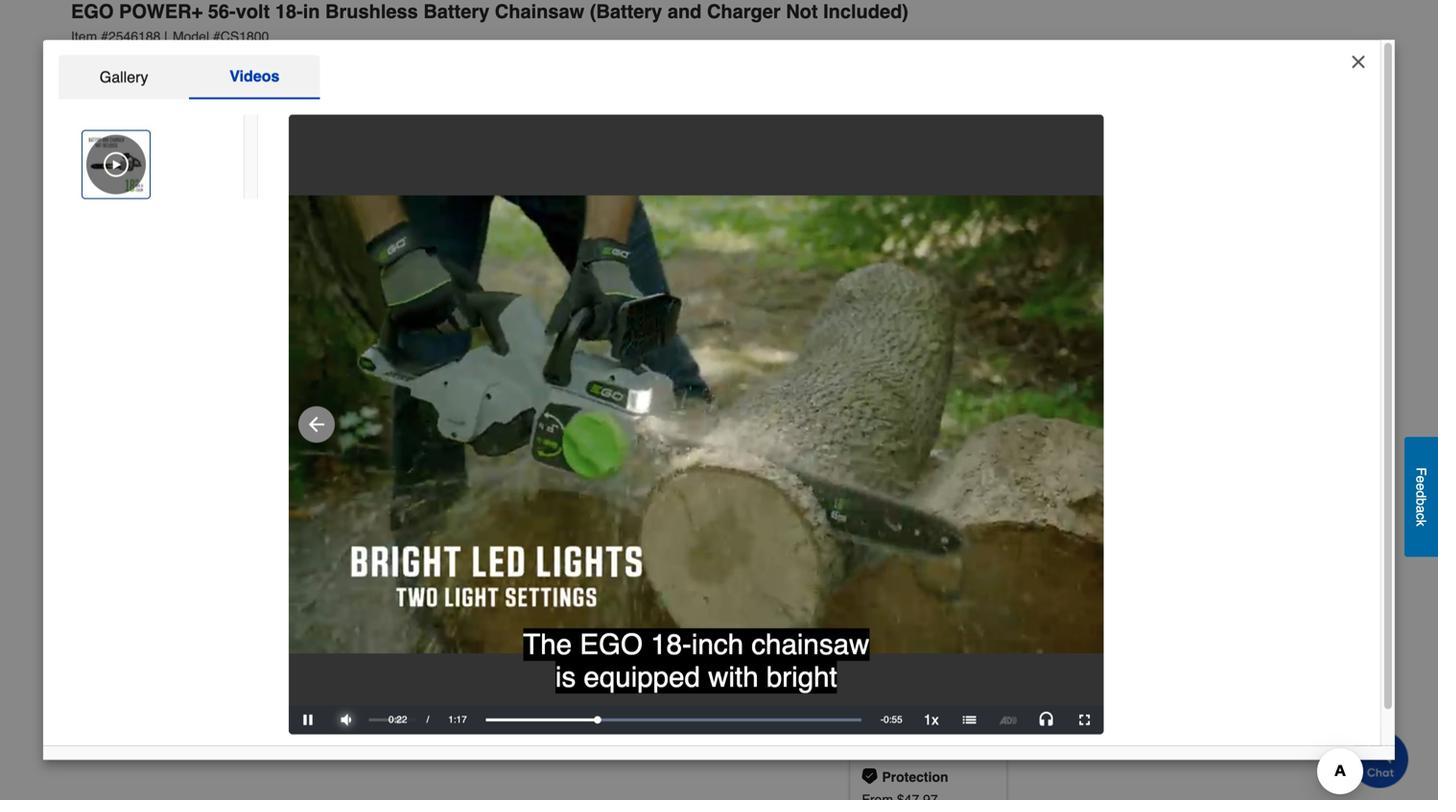 Task type: vqa. For each thing, say whether or not it's contained in the screenshot.
rightmost 'of'
yes



Task type: describe. For each thing, give the bounding box(es) containing it.
eligible
[[1148, 196, 1190, 212]]

batteries
[[931, 463, 997, 480]]

1 horizontal spatial of
[[1040, 266, 1051, 281]]

savings
[[1080, 196, 1125, 212]]

battery
[[1309, 382, 1350, 398]]

collection
[[920, 317, 994, 335]]

how
[[934, 216, 959, 231]]

300
[[901, 382, 924, 398]]

1 e from the top
[[1414, 476, 1430, 483]]

learn how button
[[896, 214, 959, 233]]

separately)
[[926, 401, 993, 416]]

0:22
[[386, 715, 404, 726]]

- 0:55
[[881, 715, 903, 726]]

battery inside ego power+ 56-volt 18-in brushless battery chainsaw (battery and charger not included) item # 2546188 | model # cs1800
[[424, 0, 490, 23]]

$
[[850, 92, 865, 122]]

item number 2 5 4 6 1 8 8 and model number c s 1 8 0 0 element
[[71, 27, 1354, 46]]

1 # from the left
[[101, 29, 108, 44]]

a inside 45cc gas equivalent up to 300 cuts on a 4x4 with the recommended 56v 5.0ah arc lithium™ battery (available separately) 18-inch bar and chain
[[974, 382, 982, 398]]

videos
[[230, 67, 280, 85]]

day.
[[1296, 196, 1320, 212]]

installments
[[965, 266, 1036, 281]]

choose
[[1010, 196, 1053, 212]]

inch
[[885, 420, 909, 435]]

we
[[892, 727, 914, 744]]

4.7 stars image
[[162, 54, 251, 72]]

when
[[948, 196, 980, 212]]

$265.05 when you choose 5% savings on eligible purchases every day. learn how
[[896, 196, 1320, 231]]

/
[[424, 715, 426, 726]]

shop the collection
[[850, 317, 994, 335]]

protection plan filled image
[[862, 769, 878, 784]]

f
[[1414, 468, 1430, 476]]

pay
[[1173, 266, 1196, 281]]

included)
[[824, 0, 909, 23]]

chat invite button image
[[1352, 730, 1410, 789]]

and inside 45cc gas equivalent up to 300 cuts on a 4x4 with the recommended 56v 5.0ah arc lithium™ battery (available separately) 18-inch bar and chain
[[936, 420, 959, 435]]

1
[[904, 500, 912, 518]]

ego  #cs1800 - video thumbnail2 image
[[86, 135, 146, 195]]

gallery button
[[59, 55, 189, 100]]

2
[[945, 500, 953, 518]]

offer
[[919, 727, 955, 744]]

navigation containing videos
[[59, 55, 1381, 766]]

00
[[917, 92, 947, 122]]

16
[[962, 583, 979, 600]]

k
[[1414, 520, 1430, 527]]

with inside 45cc gas equivalent up to 300 cuts on a 4x4 with the recommended 56v 5.0ah arc lithium™ battery (available separately) 18-inch bar and chain
[[1011, 382, 1035, 398]]

: for 0
[[989, 628, 994, 645]]

0 horizontal spatial 0
[[862, 500, 871, 518]]

close image
[[1350, 53, 1369, 72]]

chain
[[962, 420, 994, 435]]

chainsaw
[[495, 0, 585, 23]]

the inside 45cc gas equivalent up to 300 cuts on a 4x4 with the recommended 56v 5.0ah arc lithium™ battery (available separately) 18-inch bar and chain
[[1039, 382, 1057, 398]]

-
[[881, 715, 884, 726]]

heart outline image
[[333, 51, 356, 74]]

2546188
[[108, 29, 161, 44]]

5231
[[283, 53, 312, 69]]

to
[[886, 382, 897, 398]]

what
[[850, 727, 887, 744]]

purchases
[[1193, 196, 1255, 212]]

bar
[[913, 420, 932, 435]]

(battery
[[590, 0, 663, 23]]

number
[[850, 463, 908, 480]]

included
[[1001, 463, 1064, 480]]

(inches)
[[935, 545, 994, 563]]

4x4
[[986, 382, 1007, 398]]

bar
[[850, 545, 875, 563]]

number of batteries included : 0
[[850, 463, 1082, 480]]

model
[[173, 29, 209, 44]]

shop ego
[[71, 53, 145, 71]]

protection
[[883, 770, 949, 785]]

|
[[164, 29, 168, 44]]

a inside f e e d b a c k button
[[1414, 506, 1430, 513]]

item
[[71, 29, 97, 44]]

charger
[[707, 0, 781, 23]]

(available
[[865, 401, 923, 416]]

battery amp hours : 0
[[850, 628, 1007, 645]]

56-
[[208, 0, 236, 23]]

videos button
[[189, 55, 320, 100]]

12 for 12
[[862, 583, 879, 600]]

gas
[[903, 363, 925, 379]]

12 monthly installments of $25.19 with lowe's pay
[[896, 266, 1200, 281]]

0 horizontal spatial the
[[893, 317, 916, 335]]

1 horizontal spatial battery
[[850, 628, 903, 645]]

protection button
[[850, 755, 1008, 801]]

0:55
[[884, 715, 903, 726]]

279
[[865, 92, 910, 122]]



Task type: locate. For each thing, give the bounding box(es) containing it.
cs1800
[[221, 29, 269, 44]]

you
[[984, 196, 1006, 212]]

2 vertical spatial :
[[989, 628, 994, 645]]

e up b
[[1414, 483, 1430, 491]]

c
[[1414, 513, 1430, 520]]

amp
[[907, 628, 941, 645]]

monthly
[[915, 266, 962, 281]]

lithium™
[[1248, 382, 1305, 398]]

1 vertical spatial and
[[936, 420, 959, 435]]

brushless
[[325, 0, 418, 23]]

shop down item
[[71, 53, 107, 71]]

1 horizontal spatial a
[[1414, 506, 1430, 513]]

0 vertical spatial battery
[[424, 0, 490, 23]]

0 horizontal spatial shop
[[71, 53, 107, 71]]

and up 'item number 2 5 4 6 1 8 8 and model number c s 1 8 0 0' element
[[668, 0, 702, 23]]

0 horizontal spatial battery
[[424, 0, 490, 23]]

: for 18
[[994, 545, 999, 563]]

1 vertical spatial 0
[[862, 500, 871, 518]]

0 horizontal spatial #
[[101, 29, 108, 44]]

1 vertical spatial with
[[1011, 382, 1035, 398]]

1 horizontal spatial the
[[1039, 382, 1057, 398]]

1 vertical spatial ego
[[111, 53, 145, 71]]

every
[[1259, 196, 1292, 212]]

0 vertical spatial shop
[[71, 53, 107, 71]]

ego power+ 56-volt 18-in brushless battery chainsaw (battery and charger not included) item # 2546188 | model # cs1800
[[71, 0, 909, 44]]

navigation
[[59, 55, 1381, 766]]

0 vertical spatial with
[[1100, 266, 1124, 281]]

0 vertical spatial a
[[974, 382, 982, 398]]

shop the collection link
[[850, 315, 994, 338]]

1 horizontal spatial shop
[[850, 317, 888, 335]]

# right item
[[101, 29, 108, 44]]

0 vertical spatial the
[[893, 317, 916, 335]]

56v
[[1151, 382, 1175, 398]]

shop
[[71, 53, 107, 71], [850, 317, 888, 335]]

recommended
[[1061, 382, 1147, 398]]

2 e from the top
[[1414, 483, 1430, 491]]

hours
[[945, 628, 989, 645]]

0 vertical spatial 18
[[1003, 545, 1021, 563]]

18- down the (available
[[865, 420, 885, 435]]

with right $25.19 in the right top of the page
[[1100, 266, 1124, 281]]

bar length (inches) : 18
[[850, 545, 1021, 563]]

tab list containing videos
[[59, 55, 320, 100]]

1 horizontal spatial 12
[[896, 266, 911, 281]]

18- inside ego power+ 56-volt 18-in brushless battery chainsaw (battery and charger not included) item # 2546188 | model # cs1800
[[275, 0, 303, 23]]

2 # from the left
[[213, 29, 221, 44]]

0 vertical spatial 12
[[896, 266, 911, 281]]

5.0ah
[[1178, 382, 1213, 398]]

cuts
[[927, 382, 952, 398]]

shop for shop ego
[[71, 53, 107, 71]]

arrow left image
[[305, 413, 328, 436]]

of left $25.19 in the right top of the page
[[1040, 266, 1051, 281]]

$ 279 . 00
[[850, 92, 947, 122]]

1 vertical spatial on
[[956, 382, 971, 398]]

on inside 45cc gas equivalent up to 300 cuts on a 4x4 with the recommended 56v 5.0ah arc lithium™ battery (available separately) 18-inch bar and chain
[[956, 382, 971, 398]]

1 horizontal spatial with
[[1100, 266, 1124, 281]]

18-
[[275, 0, 303, 23], [865, 420, 885, 435]]

a
[[974, 382, 982, 398], [1414, 506, 1430, 513]]

of right number
[[912, 463, 927, 480]]

18 right (inches) at the bottom right of page
[[1003, 545, 1021, 563]]

1 vertical spatial shop
[[850, 317, 888, 335]]

45cc
[[865, 363, 900, 379]]

1 horizontal spatial #
[[213, 29, 221, 44]]

1 vertical spatial 18-
[[865, 420, 885, 435]]

# down 56-
[[213, 29, 221, 44]]

up
[[865, 382, 882, 398]]

and
[[668, 0, 702, 23], [936, 420, 959, 435]]

f e e d b a c k button
[[1405, 437, 1439, 557]]

1 vertical spatial battery
[[850, 628, 903, 645]]

the up gas
[[893, 317, 916, 335]]

2 horizontal spatial 0
[[1073, 463, 1082, 480]]

ego down 2546188
[[111, 53, 145, 71]]

2 vertical spatial 0
[[999, 628, 1007, 645]]

$265.05
[[896, 196, 945, 212]]

0 vertical spatial of
[[1040, 266, 1051, 281]]

0
[[1073, 463, 1082, 480], [862, 500, 871, 518], [999, 628, 1007, 645]]

12 right the lowes pay logo
[[896, 266, 911, 281]]

ego up item
[[71, 0, 114, 23]]

$25.19
[[1055, 266, 1096, 281]]

:
[[1064, 463, 1069, 480], [994, 545, 999, 563], [989, 628, 994, 645]]

ego inside ego power+ 56-volt 18-in brushless battery chainsaw (battery and charger not included) item # 2546188 | model # cs1800
[[71, 0, 114, 23]]

.
[[910, 92, 917, 122]]

0 horizontal spatial on
[[956, 382, 971, 398]]

0 right hours
[[999, 628, 1007, 645]]

1 vertical spatial 12
[[862, 583, 879, 600]]

a up k
[[1414, 506, 1430, 513]]

1 vertical spatial the
[[1039, 382, 1057, 398]]

and down 'separately)'
[[936, 420, 959, 435]]

on left eligible
[[1129, 196, 1144, 212]]

the
[[893, 317, 916, 335], [1039, 382, 1057, 398]]

with
[[1100, 266, 1124, 281], [1011, 382, 1035, 398]]

battery left chainsaw
[[424, 0, 490, 23]]

lowes pay logo image
[[852, 258, 890, 287]]

e
[[1414, 476, 1430, 483], [1414, 483, 1430, 491]]

video player region
[[289, 101, 1105, 749]]

on up 'separately)'
[[956, 382, 971, 398]]

b
[[1414, 498, 1430, 506]]

0 horizontal spatial with
[[1011, 382, 1035, 398]]

and inside ego power+ 56-volt 18-in brushless battery chainsaw (battery and charger not included) item # 2546188 | model # cs1800
[[668, 0, 702, 23]]

length
[[880, 545, 931, 563]]

shop for shop the collection
[[850, 317, 888, 335]]

volt
[[236, 0, 270, 23]]

1 vertical spatial :
[[994, 545, 999, 563]]

0 vertical spatial and
[[668, 0, 702, 23]]

0 right included
[[1073, 463, 1082, 480]]

battery left the amp
[[850, 628, 903, 645]]

of
[[1040, 266, 1051, 281], [912, 463, 927, 480]]

the right 4x4
[[1039, 382, 1057, 398]]

18- right volt
[[275, 0, 303, 23]]

1:17
[[446, 715, 464, 726]]

1 horizontal spatial 18-
[[865, 420, 885, 435]]

0 vertical spatial :
[[1064, 463, 1069, 480]]

14
[[912, 583, 929, 600]]

arc
[[1217, 382, 1245, 398]]

1 horizontal spatial and
[[936, 420, 959, 435]]

12 down "bar"
[[862, 583, 879, 600]]

e up d
[[1414, 476, 1430, 483]]

0 horizontal spatial of
[[912, 463, 927, 480]]

0 down number
[[862, 500, 871, 518]]

ego
[[71, 0, 114, 23], [111, 53, 145, 71]]

0 horizontal spatial a
[[974, 382, 982, 398]]

0 vertical spatial on
[[1129, 196, 1144, 212]]

5%
[[1057, 196, 1076, 212]]

what we offer
[[850, 727, 955, 744]]

power+
[[119, 0, 203, 23]]

0 vertical spatial 18-
[[275, 0, 303, 23]]

on inside '$265.05 when you choose 5% savings on eligible purchases every day. learn how'
[[1129, 196, 1144, 212]]

1 vertical spatial of
[[912, 463, 927, 480]]

shop up 45cc
[[850, 317, 888, 335]]

0 vertical spatial ego
[[71, 0, 114, 23]]

battery
[[424, 0, 490, 23], [850, 628, 903, 645]]

18
[[1003, 545, 1021, 563], [1012, 583, 1029, 600]]

0 horizontal spatial 12
[[862, 583, 879, 600]]

learn
[[896, 216, 930, 231]]

0 horizontal spatial and
[[668, 0, 702, 23]]

0 vertical spatial 0
[[1073, 463, 1082, 480]]

18 right 16
[[1012, 583, 1029, 600]]

gallery
[[100, 68, 148, 86]]

lowe's
[[1128, 266, 1169, 281]]

in
[[303, 0, 320, 23]]

#
[[101, 29, 108, 44], [213, 29, 221, 44]]

with right 4x4
[[1011, 382, 1035, 398]]

not
[[786, 0, 818, 23]]

45cc gas equivalent up to 300 cuts on a 4x4 with the recommended 56v 5.0ah arc lithium™ battery (available separately) 18-inch bar and chain
[[865, 363, 1350, 435]]

1 horizontal spatial 0
[[999, 628, 1007, 645]]

a left 4x4
[[974, 382, 982, 398]]

18- inside 45cc gas equivalent up to 300 cuts on a 4x4 with the recommended 56v 5.0ah arc lithium™ battery (available separately) 18-inch bar and chain
[[865, 420, 885, 435]]

f e e d b a c k
[[1414, 468, 1430, 527]]

1 vertical spatial 18
[[1012, 583, 1029, 600]]

1 horizontal spatial on
[[1129, 196, 1144, 212]]

0 horizontal spatial 18-
[[275, 0, 303, 23]]

12 for 12 monthly installments of $25.19 with lowe's pay
[[896, 266, 911, 281]]

tab list
[[59, 55, 320, 100]]

12
[[896, 266, 911, 281], [862, 583, 879, 600]]

1 vertical spatial a
[[1414, 506, 1430, 513]]



